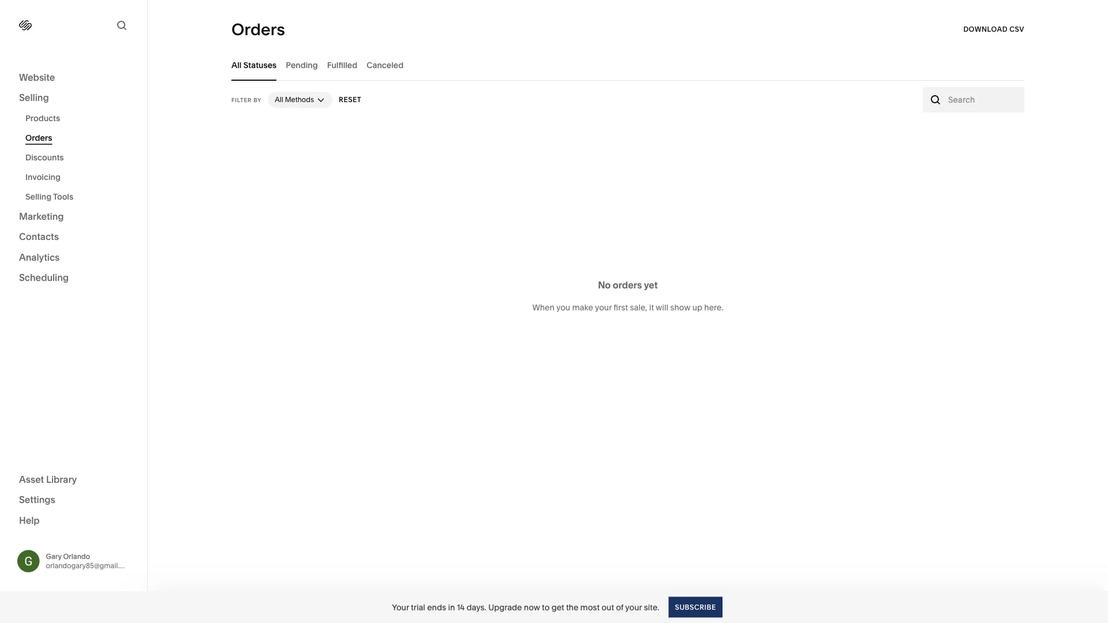 Task type: describe. For each thing, give the bounding box(es) containing it.
sale,
[[630, 302, 647, 312]]

filter by
[[231, 96, 262, 103]]

your trial ends in 14 days. upgrade now to get the most out of your site.
[[392, 602, 659, 612]]

tab list containing all statuses
[[231, 49, 1024, 81]]

website link
[[19, 71, 128, 85]]

invoicing
[[25, 172, 61, 182]]

products
[[25, 113, 60, 123]]

discounts
[[25, 153, 64, 162]]

pending button
[[286, 49, 318, 81]]

methods
[[285, 96, 314, 104]]

filter
[[231, 96, 252, 103]]

all statuses
[[231, 60, 277, 70]]

when you make your first sale, it will show up here.
[[532, 302, 723, 312]]

help link
[[19, 514, 40, 527]]

selling for selling tools
[[25, 192, 51, 202]]

settings
[[19, 494, 55, 506]]

gary
[[46, 552, 62, 561]]

all for all methods
[[275, 96, 283, 104]]

csv
[[1009, 25, 1024, 33]]

make
[[572, 302, 593, 312]]

now
[[524, 602, 540, 612]]

Search field
[[948, 93, 1018, 106]]

pending
[[286, 60, 318, 70]]

selling for selling
[[19, 92, 49, 103]]

marketing
[[19, 211, 64, 222]]

selling link
[[19, 91, 128, 105]]

up
[[692, 302, 702, 312]]

download csv button
[[963, 19, 1024, 40]]

download
[[963, 25, 1008, 33]]

selling tools
[[25, 192, 73, 202]]

invoicing link
[[25, 167, 134, 187]]

it
[[649, 302, 654, 312]]

analytics
[[19, 252, 60, 263]]

asset
[[19, 474, 44, 485]]

website
[[19, 72, 55, 83]]

here.
[[704, 302, 723, 312]]

no
[[598, 280, 611, 291]]

most
[[580, 602, 600, 612]]

canceled
[[367, 60, 403, 70]]

14
[[457, 602, 465, 612]]

subscribe button
[[669, 597, 722, 618]]

upgrade
[[488, 602, 522, 612]]

scheduling
[[19, 272, 69, 283]]

statuses
[[243, 60, 277, 70]]

contacts
[[19, 231, 59, 242]]

show
[[670, 302, 690, 312]]

days.
[[467, 602, 486, 612]]

fulfilled
[[327, 60, 357, 70]]

yet
[[644, 280, 658, 291]]



Task type: locate. For each thing, give the bounding box(es) containing it.
all statuses button
[[231, 49, 277, 81]]

your
[[595, 302, 612, 312], [625, 602, 642, 612]]

orders link
[[25, 128, 134, 148]]

your
[[392, 602, 409, 612]]

reset button
[[339, 89, 361, 110]]

site.
[[644, 602, 659, 612]]

library
[[46, 474, 77, 485]]

trial
[[411, 602, 425, 612]]

tab list
[[231, 49, 1024, 81]]

first
[[614, 302, 628, 312]]

to
[[542, 602, 550, 612]]

all methods button
[[268, 92, 332, 108]]

gary orlando orlandogary85@gmail.com
[[46, 552, 134, 570]]

contacts link
[[19, 231, 128, 244]]

asset library
[[19, 474, 77, 485]]

orders
[[231, 20, 285, 39], [25, 133, 52, 143]]

by
[[254, 96, 262, 103]]

selling
[[19, 92, 49, 103], [25, 192, 51, 202]]

1 horizontal spatial orders
[[231, 20, 285, 39]]

all inside button
[[275, 96, 283, 104]]

out
[[602, 602, 614, 612]]

0 vertical spatial selling
[[19, 92, 49, 103]]

download csv
[[963, 25, 1024, 33]]

selling down website
[[19, 92, 49, 103]]

all inside button
[[231, 60, 241, 70]]

1 vertical spatial selling
[[25, 192, 51, 202]]

scheduling link
[[19, 272, 128, 285]]

will
[[656, 302, 668, 312]]

help
[[19, 515, 40, 526]]

1 horizontal spatial your
[[625, 602, 642, 612]]

all methods
[[275, 96, 314, 104]]

analytics link
[[19, 251, 128, 265]]

orlando
[[63, 552, 90, 561]]

reset
[[339, 96, 361, 104]]

settings link
[[19, 494, 128, 507]]

1 vertical spatial all
[[275, 96, 283, 104]]

subscribe
[[675, 603, 716, 611]]

orders up 'statuses'
[[231, 20, 285, 39]]

asset library link
[[19, 473, 128, 487]]

0 vertical spatial your
[[595, 302, 612, 312]]

when
[[532, 302, 555, 312]]

all
[[231, 60, 241, 70], [275, 96, 283, 104]]

ends
[[427, 602, 446, 612]]

the
[[566, 602, 578, 612]]

1 vertical spatial orders
[[25, 133, 52, 143]]

0 horizontal spatial your
[[595, 302, 612, 312]]

0 vertical spatial all
[[231, 60, 241, 70]]

get
[[552, 602, 564, 612]]

fulfilled button
[[327, 49, 357, 81]]

in
[[448, 602, 455, 612]]

0 horizontal spatial all
[[231, 60, 241, 70]]

products link
[[25, 108, 134, 128]]

orlandogary85@gmail.com
[[46, 562, 134, 570]]

canceled button
[[367, 49, 403, 81]]

0 vertical spatial orders
[[231, 20, 285, 39]]

tools
[[53, 192, 73, 202]]

all left 'statuses'
[[231, 60, 241, 70]]

discounts link
[[25, 148, 134, 167]]

no orders yet
[[598, 280, 658, 291]]

selling up marketing
[[25, 192, 51, 202]]

1 vertical spatial your
[[625, 602, 642, 612]]

all for all statuses
[[231, 60, 241, 70]]

orders down products
[[25, 133, 52, 143]]

selling tools link
[[25, 187, 134, 207]]

0 horizontal spatial orders
[[25, 133, 52, 143]]

1 horizontal spatial all
[[275, 96, 283, 104]]

your right of
[[625, 602, 642, 612]]

you
[[556, 302, 570, 312]]

of
[[616, 602, 623, 612]]

your left first
[[595, 302, 612, 312]]

orders
[[613, 280, 642, 291]]

marketing link
[[19, 210, 128, 224]]

all left "methods"
[[275, 96, 283, 104]]



